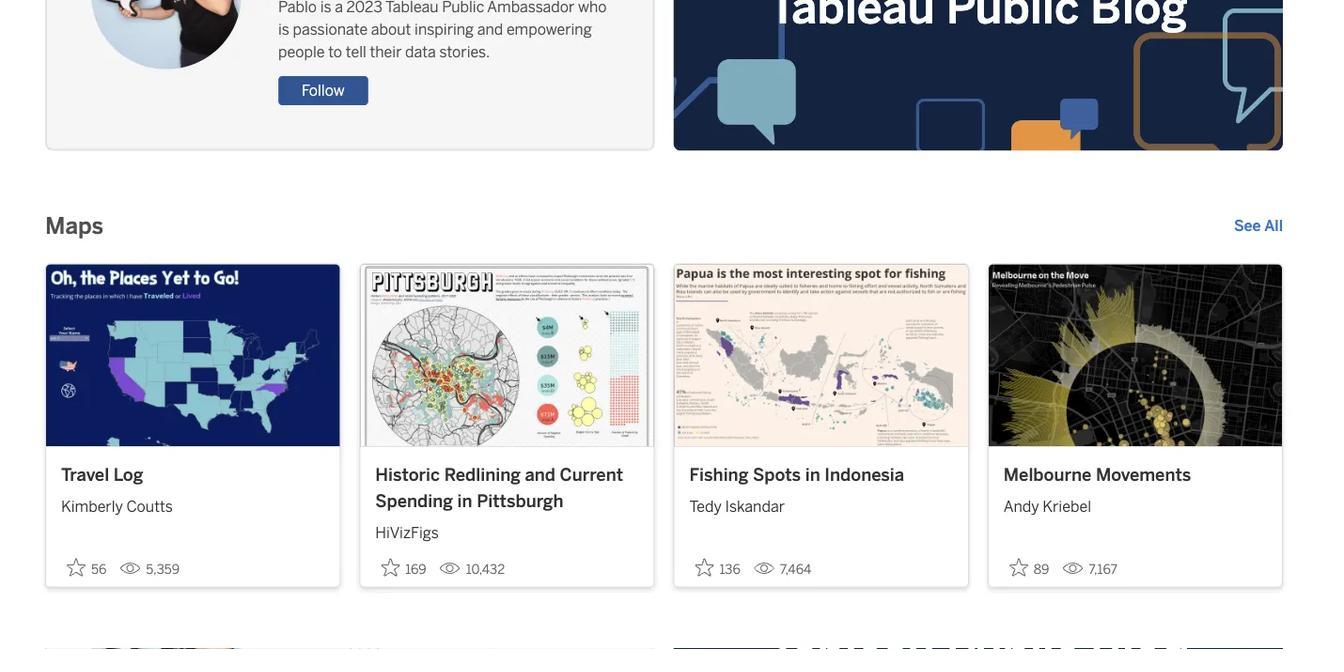 Task type: locate. For each thing, give the bounding box(es) containing it.
about
[[371, 20, 411, 38]]

see all maps element
[[1234, 215, 1283, 237]]

tedy iskandar link
[[690, 488, 953, 518]]

and up stories.
[[477, 20, 503, 38]]

0 horizontal spatial and
[[477, 20, 503, 38]]

tedy iskandar
[[690, 498, 785, 516]]

coutts
[[127, 498, 173, 516]]

workbook thumbnail image
[[46, 265, 340, 447], [360, 265, 654, 447], [675, 265, 968, 447], [989, 265, 1282, 447]]

current
[[560, 465, 623, 486]]

maps
[[45, 212, 103, 239]]

in down redlining
[[457, 491, 473, 511]]

1 horizontal spatial and
[[525, 465, 556, 486]]

andy kriebel
[[1004, 498, 1092, 516]]

and inside is passionate about inspiring and empowering people to tell their data stories.
[[477, 20, 503, 38]]

passionate
[[293, 20, 368, 38]]

add favorite button for fishing spots in indonesia
[[690, 553, 746, 583]]

add favorite button containing 89
[[1004, 553, 1055, 583]]

follow button
[[278, 76, 368, 105]]

see all
[[1234, 217, 1283, 235]]

kimberly coutts
[[61, 498, 173, 516]]

their
[[370, 43, 402, 61]]

movements
[[1096, 465, 1192, 486]]

0 horizontal spatial in
[[457, 491, 473, 511]]

7,167
[[1089, 562, 1118, 578]]

0 vertical spatial in
[[806, 465, 821, 486]]

people
[[278, 43, 325, 61]]

add favorite button containing 136
[[690, 553, 746, 583]]

and
[[477, 20, 503, 38], [525, 465, 556, 486]]

in
[[806, 465, 821, 486], [457, 491, 473, 511]]

is
[[278, 20, 290, 38]]

Add Favorite button
[[375, 553, 432, 583]]

iskandar
[[725, 498, 785, 516]]

in up tedy iskandar link
[[806, 465, 821, 486]]

Add Favorite button
[[690, 553, 746, 583], [1004, 553, 1055, 583]]

1 add favorite button from the left
[[690, 553, 746, 583]]

89
[[1034, 562, 1050, 578]]

1 horizontal spatial add favorite button
[[1004, 553, 1055, 583]]

add favorite button down tedy
[[690, 553, 746, 583]]

0 vertical spatial and
[[477, 20, 503, 38]]

spots
[[753, 465, 801, 486]]

data
[[405, 43, 436, 61]]

andy
[[1004, 498, 1040, 516]]

travel
[[61, 465, 109, 486]]

2 workbook thumbnail image from the left
[[360, 265, 654, 447]]

1 vertical spatial and
[[525, 465, 556, 486]]

is passionate about inspiring and empowering people to tell their data stories.
[[278, 20, 592, 61]]

redlining
[[444, 465, 521, 486]]

3 workbook thumbnail image from the left
[[675, 265, 968, 447]]

10,432 views element
[[432, 555, 513, 585]]

workbook thumbnail image for log
[[46, 265, 340, 447]]

add favorite button down andy
[[1004, 553, 1055, 583]]

fishing spots in indonesia
[[690, 465, 905, 486]]

0 horizontal spatial add favorite button
[[690, 553, 746, 583]]

1 horizontal spatial in
[[806, 465, 821, 486]]

1 workbook thumbnail image from the left
[[46, 265, 340, 447]]

workbook thumbnail image for movements
[[989, 265, 1282, 447]]

hivizfigs link
[[375, 514, 639, 544]]

see
[[1234, 217, 1261, 235]]

2 add favorite button from the left
[[1004, 553, 1055, 583]]

and up pittsburgh
[[525, 465, 556, 486]]

7,167 views element
[[1055, 555, 1125, 585]]

10,432
[[466, 562, 505, 578]]

1 vertical spatial in
[[457, 491, 473, 511]]

4 workbook thumbnail image from the left
[[989, 265, 1282, 447]]

tell
[[346, 43, 367, 61]]

travel log
[[61, 465, 143, 486]]

andy kriebel link
[[1004, 488, 1267, 518]]

historic redlining and current spending in pittsburgh link
[[375, 463, 639, 514]]



Task type: describe. For each thing, give the bounding box(es) containing it.
tedy
[[690, 498, 722, 516]]

fishing
[[690, 465, 749, 486]]

56
[[91, 562, 107, 578]]

pittsburgh
[[477, 491, 564, 511]]

travel log link
[[61, 463, 325, 488]]

follow
[[302, 82, 345, 100]]

melbourne movements
[[1004, 465, 1192, 486]]

spending
[[375, 491, 453, 511]]

melbourne
[[1004, 465, 1092, 486]]

in inside "historic redlining and current spending in pittsburgh"
[[457, 491, 473, 511]]

stories.
[[440, 43, 490, 61]]

workbook thumbnail image for redlining
[[360, 265, 654, 447]]

historic redlining and current spending in pittsburgh
[[375, 465, 623, 511]]

inspiring
[[415, 20, 474, 38]]

historic
[[375, 465, 440, 486]]

to
[[328, 43, 342, 61]]

indonesia
[[825, 465, 905, 486]]

empowering
[[507, 20, 592, 38]]

5,359
[[146, 562, 180, 578]]

7,464 views element
[[746, 555, 819, 585]]

all
[[1265, 217, 1283, 235]]

169
[[405, 562, 427, 578]]

add favorite button for melbourne movements
[[1004, 553, 1055, 583]]

kimberly coutts link
[[61, 488, 325, 518]]

melbourne movements link
[[1004, 463, 1267, 488]]

5,359 views element
[[112, 555, 187, 585]]

136
[[720, 562, 741, 578]]

7,464
[[780, 562, 812, 578]]

maps heading
[[45, 211, 103, 241]]

workbook thumbnail image for spots
[[675, 265, 968, 447]]

log
[[114, 465, 143, 486]]

fishing spots in indonesia link
[[690, 463, 953, 488]]

see all link
[[1234, 215, 1283, 237]]

kriebel
[[1043, 498, 1092, 516]]

kimberly
[[61, 498, 123, 516]]

Add Favorite button
[[61, 553, 112, 583]]

hivizfigs
[[375, 524, 439, 542]]

and inside "historic redlining and current spending in pittsburgh"
[[525, 465, 556, 486]]



Task type: vqa. For each thing, say whether or not it's contained in the screenshot.
1
no



